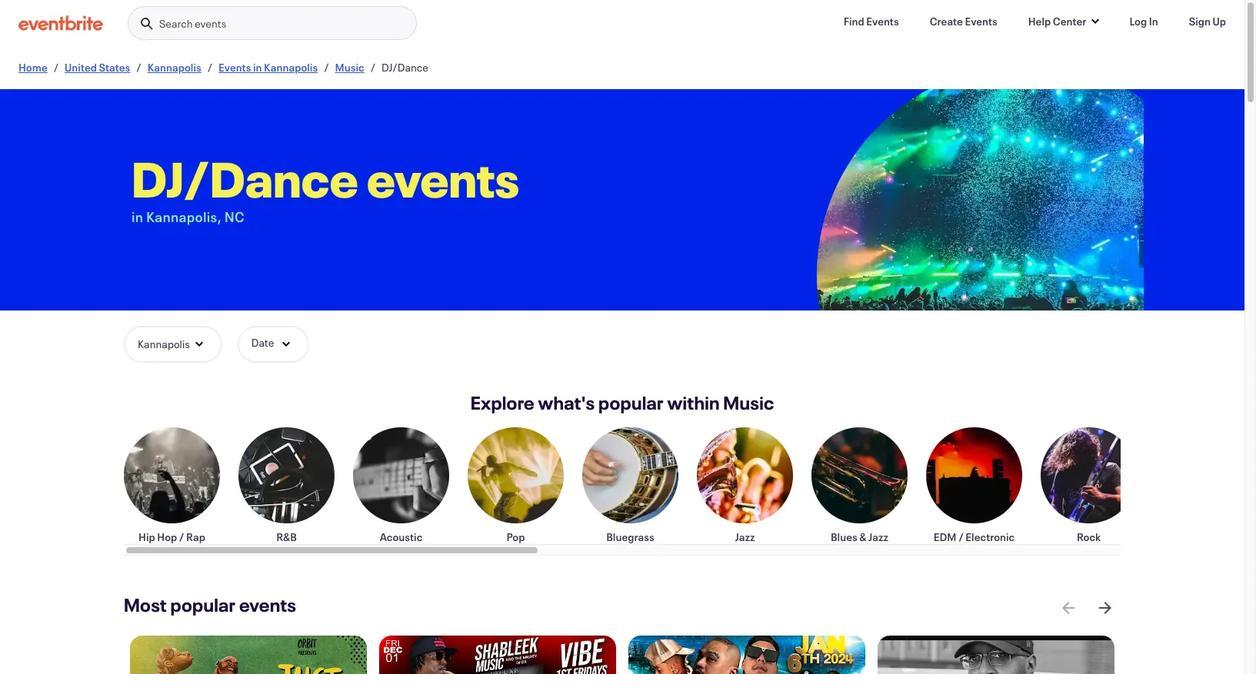 Task type: locate. For each thing, give the bounding box(es) containing it.
united
[[65, 60, 97, 75]]

kannapolis
[[147, 60, 201, 75], [264, 60, 318, 75], [138, 337, 190, 352]]

kannapolis inside button
[[138, 337, 190, 352]]

events right find at the top of page
[[866, 14, 899, 28]]

events inside create events link
[[965, 14, 997, 28]]

rock link
[[1041, 428, 1137, 545]]

nc
[[224, 208, 245, 226]]

what's
[[538, 391, 595, 415]]

home / united states / kannapolis / events in kannapolis / music / dj/dance
[[18, 60, 428, 75]]

bluegrass link
[[582, 428, 678, 545]]

states
[[99, 60, 130, 75]]

popular
[[598, 391, 664, 415], [170, 593, 236, 618]]

0 horizontal spatial dj/dance
[[132, 146, 358, 211]]

hip
[[139, 530, 155, 545]]

2 jazz from the left
[[868, 530, 888, 545]]

help center
[[1028, 14, 1086, 28]]

create
[[930, 14, 963, 28]]

0 vertical spatial popular
[[598, 391, 664, 415]]

1 jazz from the left
[[735, 530, 755, 545]]

log in
[[1129, 14, 1158, 28]]

/
[[54, 60, 59, 75], [136, 60, 141, 75], [207, 60, 212, 75], [324, 60, 329, 75], [370, 60, 375, 75], [179, 530, 184, 545], [958, 530, 964, 545]]

hip hop / rap link
[[124, 428, 220, 545]]

in down search events button
[[253, 60, 262, 75]]

hop
[[157, 530, 177, 545]]

0 horizontal spatial in
[[132, 208, 143, 226]]

date button
[[238, 326, 310, 363]]

events
[[195, 16, 226, 31], [367, 146, 519, 211], [239, 593, 296, 618]]

0 horizontal spatial popular
[[170, 593, 236, 618]]

1 horizontal spatial jazz
[[868, 530, 888, 545]]

1 vertical spatial music
[[723, 391, 774, 415]]

pop link
[[468, 428, 564, 545]]

0 vertical spatial events
[[195, 16, 226, 31]]

explore what's popular within music
[[470, 391, 774, 415]]

1 vertical spatial dj/dance
[[132, 146, 358, 211]]

in
[[253, 60, 262, 75], [132, 208, 143, 226]]

0 vertical spatial in
[[253, 60, 262, 75]]

pop
[[507, 530, 525, 545]]

2 vertical spatial events
[[239, 593, 296, 618]]

events inside find events link
[[866, 14, 899, 28]]

rap
[[186, 530, 205, 545]]

events for dj/dance
[[367, 146, 519, 211]]

1 vertical spatial events
[[367, 146, 519, 211]]

1 horizontal spatial popular
[[598, 391, 664, 415]]

popular right most
[[170, 593, 236, 618]]

events right create
[[965, 14, 997, 28]]

events inside "dj/dance events in kannapolis, nc"
[[367, 146, 519, 211]]

blues & jazz
[[831, 530, 888, 545]]

1 horizontal spatial events
[[239, 593, 296, 618]]

up
[[1213, 14, 1226, 28]]

/ right kannapolis link
[[207, 60, 212, 75]]

0 horizontal spatial events
[[195, 16, 226, 31]]

in left kannapolis,
[[132, 208, 143, 226]]

acoustic
[[380, 530, 422, 545]]

/ right edm
[[958, 530, 964, 545]]

0 horizontal spatial music
[[335, 60, 364, 75]]

most
[[124, 593, 167, 618]]

events down search events button
[[219, 60, 251, 75]]

/ right music link
[[370, 60, 375, 75]]

events inside button
[[195, 16, 226, 31]]

1 horizontal spatial music
[[723, 391, 774, 415]]

2 horizontal spatial events
[[965, 14, 997, 28]]

0 horizontal spatial jazz
[[735, 530, 755, 545]]

jazz
[[735, 530, 755, 545], [868, 530, 888, 545]]

events
[[866, 14, 899, 28], [965, 14, 997, 28], [219, 60, 251, 75]]

0 vertical spatial music
[[335, 60, 364, 75]]

1 vertical spatial in
[[132, 208, 143, 226]]

1 vertical spatial popular
[[170, 593, 236, 618]]

2 horizontal spatial events
[[367, 146, 519, 211]]

acoustic link
[[353, 428, 449, 545]]

/ left music link
[[324, 60, 329, 75]]

edm / electronic link
[[926, 428, 1022, 545]]

1 horizontal spatial dj/dance
[[382, 60, 428, 75]]

music
[[335, 60, 364, 75], [723, 391, 774, 415]]

popular left within
[[598, 391, 664, 415]]

0 horizontal spatial events
[[219, 60, 251, 75]]

1 horizontal spatial events
[[866, 14, 899, 28]]

most popular events
[[124, 593, 296, 618]]

edm / electronic
[[934, 530, 1015, 545]]

dj/dance
[[382, 60, 428, 75], [132, 146, 358, 211]]



Task type: describe. For each thing, give the bounding box(es) containing it.
kannapolis,
[[146, 208, 222, 226]]

/ left rap in the bottom left of the page
[[179, 530, 184, 545]]

kannapolis link
[[147, 60, 201, 75]]

&
[[859, 530, 866, 545]]

log in link
[[1117, 6, 1170, 37]]

search
[[159, 16, 193, 31]]

find
[[844, 14, 864, 28]]

center
[[1053, 14, 1086, 28]]

find events link
[[831, 6, 911, 37]]

rock
[[1077, 530, 1101, 545]]

1 horizontal spatial in
[[253, 60, 262, 75]]

find events
[[844, 14, 899, 28]]

/ right home
[[54, 60, 59, 75]]

events for search
[[195, 16, 226, 31]]

arrow right chunky_svg image
[[1096, 599, 1115, 618]]

/ inside 'link'
[[958, 530, 964, 545]]

r&b
[[276, 530, 297, 545]]

events in kannapolis link
[[219, 60, 318, 75]]

arrow left chunky_svg image
[[1059, 599, 1078, 618]]

create events
[[930, 14, 997, 28]]

electronic
[[966, 530, 1015, 545]]

0 vertical spatial dj/dance
[[382, 60, 428, 75]]

united states link
[[65, 60, 130, 75]]

sign
[[1189, 14, 1211, 28]]

blues & jazz link
[[811, 428, 908, 545]]

help
[[1028, 14, 1051, 28]]

within
[[667, 391, 720, 415]]

date
[[251, 335, 274, 350]]

sign up link
[[1177, 6, 1238, 37]]

home
[[18, 60, 47, 75]]

kannapolis button
[[124, 326, 222, 363]]

events for find events
[[866, 14, 899, 28]]

create events link
[[917, 6, 1010, 37]]

blues
[[831, 530, 857, 545]]

edm
[[934, 530, 957, 545]]

home link
[[18, 60, 47, 75]]

search events button
[[128, 6, 417, 41]]

music link
[[335, 60, 364, 75]]

log
[[1129, 14, 1147, 28]]

dj/dance events in kannapolis, nc
[[132, 146, 519, 226]]

bluegrass
[[606, 530, 654, 545]]

hip hop / rap
[[139, 530, 205, 545]]

events for create events
[[965, 14, 997, 28]]

jazz link
[[697, 428, 793, 545]]

[object object] image
[[811, 89, 1144, 355]]

r&b link
[[238, 428, 335, 545]]

search events
[[159, 16, 226, 31]]

eventbrite image
[[18, 15, 103, 31]]

in inside "dj/dance events in kannapolis, nc"
[[132, 208, 143, 226]]

in
[[1149, 14, 1158, 28]]

explore
[[470, 391, 535, 415]]

dj/dance inside "dj/dance events in kannapolis, nc"
[[132, 146, 358, 211]]

sign up
[[1189, 14, 1226, 28]]

/ right states
[[136, 60, 141, 75]]



Task type: vqa. For each thing, say whether or not it's contained in the screenshot.
LATIN
no



